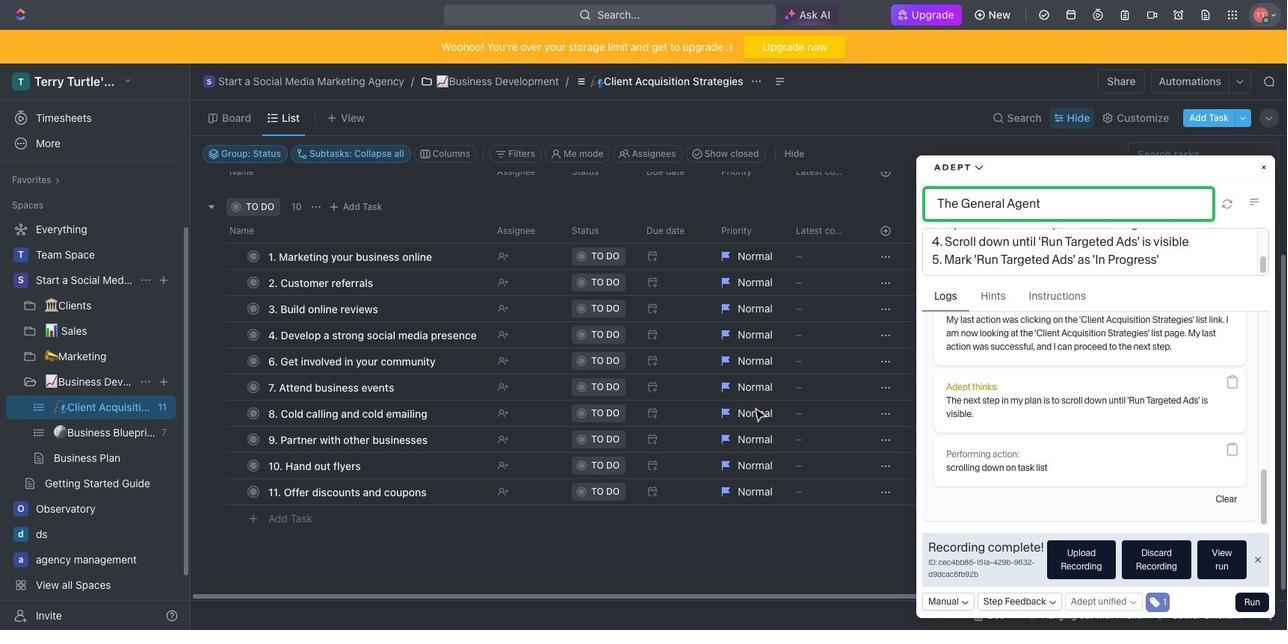 Task type: locate. For each thing, give the bounding box(es) containing it.
team space, , element
[[13, 248, 28, 262]]

0 horizontal spatial start a social media marketing agency, , element
[[13, 273, 28, 288]]

1 vertical spatial start a social media marketing agency, , element
[[13, 273, 28, 288]]

0 vertical spatial start a social media marketing agency, , element
[[203, 76, 215, 87]]

tree
[[6, 218, 176, 623]]

Search tasks... text field
[[1129, 143, 1279, 165]]

agency management, , element
[[13, 553, 28, 568]]

terry turtle's workspace, , element
[[12, 73, 30, 90]]

start a social media marketing agency, , element
[[203, 76, 215, 87], [13, 273, 28, 288]]

observatory, , element
[[13, 502, 28, 517]]

tree inside the sidebar navigation
[[6, 218, 176, 623]]



Task type: vqa. For each thing, say whether or not it's contained in the screenshot.
Calendar
no



Task type: describe. For each thing, give the bounding box(es) containing it.
1 horizontal spatial start a social media marketing agency, , element
[[203, 76, 215, 87]]

ds, , element
[[13, 527, 28, 542]]

sidebar navigation
[[0, 64, 194, 630]]

drumstick bite image
[[1159, 611, 1168, 620]]



